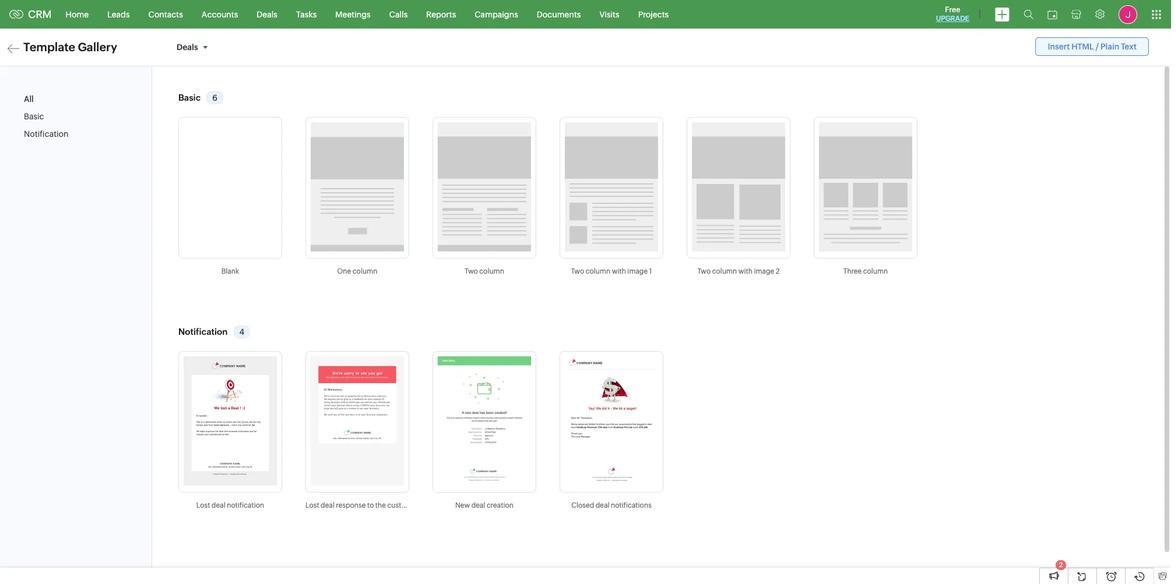 Task type: locate. For each thing, give the bounding box(es) containing it.
3 two from the left
[[697, 268, 711, 276]]

1 vertical spatial notification
[[178, 327, 228, 337]]

deals
[[257, 10, 277, 19], [177, 43, 198, 52]]

lost left response
[[305, 502, 319, 510]]

deal left response
[[321, 502, 335, 510]]

1 horizontal spatial 2
[[1059, 562, 1063, 569]]

documents
[[537, 10, 581, 19]]

search image
[[1024, 9, 1033, 19]]

deal right closed
[[596, 502, 610, 510]]

5 column from the left
[[863, 268, 888, 276]]

reports
[[426, 10, 456, 19]]

3 column from the left
[[586, 268, 610, 276]]

1 two from the left
[[465, 268, 478, 276]]

1 horizontal spatial deals
[[257, 10, 277, 19]]

column for three column
[[863, 268, 888, 276]]

basic down all
[[24, 112, 44, 121]]

1 horizontal spatial lost
[[305, 502, 319, 510]]

home link
[[56, 0, 98, 28]]

deal
[[212, 502, 225, 510], [321, 502, 335, 510], [471, 502, 485, 510], [596, 502, 610, 510]]

1 lost from the left
[[196, 502, 210, 510]]

creation
[[487, 502, 514, 510]]

deals for deals field
[[177, 43, 198, 52]]

1 vertical spatial basic
[[24, 112, 44, 121]]

with for 2
[[738, 268, 753, 276]]

2 two from the left
[[571, 268, 584, 276]]

notification left 4
[[178, 327, 228, 337]]

1 vertical spatial deals
[[177, 43, 198, 52]]

leads
[[107, 10, 130, 19]]

not loaded image for lost deal notification
[[184, 357, 277, 486]]

three
[[843, 268, 862, 276]]

the
[[375, 502, 386, 510]]

crm link
[[9, 8, 52, 20]]

0 vertical spatial deals
[[257, 10, 277, 19]]

1 horizontal spatial with
[[738, 268, 753, 276]]

2 image from the left
[[754, 268, 774, 276]]

1 horizontal spatial image
[[754, 268, 774, 276]]

insert
[[1048, 42, 1070, 51]]

0 horizontal spatial with
[[612, 268, 626, 276]]

column
[[353, 268, 377, 276], [479, 268, 504, 276], [586, 268, 610, 276], [712, 268, 737, 276], [863, 268, 888, 276]]

insert html / plain text link
[[1035, 37, 1149, 56]]

image for 2
[[754, 268, 774, 276]]

not loaded image for two column with image 2
[[692, 123, 785, 252]]

with
[[612, 268, 626, 276], [738, 268, 753, 276]]

two for two column with image 2
[[697, 268, 711, 276]]

two column with image 1
[[571, 268, 652, 276]]

image for 1
[[627, 268, 648, 276]]

1 horizontal spatial two
[[571, 268, 584, 276]]

gallery
[[78, 40, 117, 54]]

closed
[[571, 502, 594, 510]]

not loaded image for two column with image 1
[[565, 123, 658, 252]]

1 image from the left
[[627, 268, 648, 276]]

leads link
[[98, 0, 139, 28]]

4 column from the left
[[712, 268, 737, 276]]

text
[[1121, 42, 1137, 51]]

notification down all
[[24, 130, 69, 139]]

new
[[455, 502, 470, 510]]

campaigns link
[[465, 0, 527, 28]]

lost
[[196, 502, 210, 510], [305, 502, 319, 510]]

1 with from the left
[[612, 268, 626, 276]]

notification
[[227, 502, 264, 510]]

two for two column with image 1
[[571, 268, 584, 276]]

1 deal from the left
[[212, 502, 225, 510]]

0 horizontal spatial two
[[465, 268, 478, 276]]

0 horizontal spatial image
[[627, 268, 648, 276]]

not loaded image
[[311, 123, 404, 252], [438, 123, 531, 252], [565, 123, 658, 252], [692, 123, 785, 252], [819, 123, 912, 252], [184, 357, 277, 486], [311, 357, 404, 486], [438, 357, 531, 486], [565, 357, 658, 486]]

deal for response
[[321, 502, 335, 510]]

2 column from the left
[[479, 268, 504, 276]]

lost left notification
[[196, 502, 210, 510]]

2 with from the left
[[738, 268, 753, 276]]

free
[[945, 5, 960, 14]]

calls
[[389, 10, 408, 19]]

basic
[[178, 93, 201, 103], [24, 112, 44, 121]]

2
[[776, 268, 780, 276], [1059, 562, 1063, 569]]

contacts link
[[139, 0, 192, 28]]

to
[[367, 502, 374, 510]]

4 deal from the left
[[596, 502, 610, 510]]

6
[[212, 93, 217, 103]]

1
[[649, 268, 652, 276]]

visits
[[599, 10, 619, 19]]

not loaded image for one column
[[311, 123, 404, 252]]

1 vertical spatial 2
[[1059, 562, 1063, 569]]

not loaded image for lost deal response to the customer
[[311, 357, 404, 486]]

lost deal notification
[[196, 502, 264, 510]]

free upgrade
[[936, 5, 969, 23]]

deals inside field
[[177, 43, 198, 52]]

image
[[627, 268, 648, 276], [754, 268, 774, 276]]

1 horizontal spatial notification
[[178, 327, 228, 337]]

2 lost from the left
[[305, 502, 319, 510]]

1 column from the left
[[353, 268, 377, 276]]

/
[[1095, 42, 1099, 51]]

0 vertical spatial 2
[[776, 268, 780, 276]]

4
[[239, 328, 244, 337]]

customer
[[387, 502, 419, 510]]

crm
[[28, 8, 52, 20]]

0 vertical spatial basic
[[178, 93, 201, 103]]

notifications
[[611, 502, 652, 510]]

column for two column
[[479, 268, 504, 276]]

tasks link
[[287, 0, 326, 28]]

deal right new
[[471, 502, 485, 510]]

3 deal from the left
[[471, 502, 485, 510]]

0 horizontal spatial notification
[[24, 130, 69, 139]]

2 deal from the left
[[321, 502, 335, 510]]

0 horizontal spatial 2
[[776, 268, 780, 276]]

meetings
[[335, 10, 371, 19]]

0 horizontal spatial lost
[[196, 502, 210, 510]]

two
[[465, 268, 478, 276], [571, 268, 584, 276], [697, 268, 711, 276]]

column for one column
[[353, 268, 377, 276]]

deals left 'tasks'
[[257, 10, 277, 19]]

0 horizontal spatial deals
[[177, 43, 198, 52]]

basic left 6
[[178, 93, 201, 103]]

documents link
[[527, 0, 590, 28]]

2 horizontal spatial two
[[697, 268, 711, 276]]

one
[[337, 268, 351, 276]]

deal left notification
[[212, 502, 225, 510]]

deals down contacts link
[[177, 43, 198, 52]]

profile element
[[1112, 0, 1144, 28]]

notification
[[24, 130, 69, 139], [178, 327, 228, 337]]

column for two column with image 2
[[712, 268, 737, 276]]



Task type: vqa. For each thing, say whether or not it's contained in the screenshot.
text field
no



Task type: describe. For each thing, give the bounding box(es) containing it.
accounts link
[[192, 0, 247, 28]]

closed deal notifications
[[571, 502, 652, 510]]

create menu element
[[988, 0, 1017, 28]]

with for 1
[[612, 268, 626, 276]]

not loaded image for two column
[[438, 123, 531, 252]]

Deals field
[[172, 37, 216, 57]]

deals for deals link
[[257, 10, 277, 19]]

1 horizontal spatial basic
[[178, 93, 201, 103]]

calls link
[[380, 0, 417, 28]]

contacts
[[148, 10, 183, 19]]

lost deal response to the customer
[[305, 502, 419, 510]]

new deal creation
[[455, 502, 514, 510]]

0 vertical spatial notification
[[24, 130, 69, 139]]

insert html / plain text
[[1048, 42, 1137, 51]]

template
[[23, 40, 75, 54]]

projects link
[[629, 0, 678, 28]]

calendar image
[[1047, 10, 1057, 19]]

deal for notification
[[212, 502, 225, 510]]

template gallery
[[23, 40, 117, 54]]

plain
[[1101, 42, 1119, 51]]

lost for lost deal response to the customer
[[305, 502, 319, 510]]

deals link
[[247, 0, 287, 28]]

deal for creation
[[471, 502, 485, 510]]

all
[[24, 95, 34, 104]]

not loaded image for closed deal notifications
[[565, 357, 658, 486]]

projects
[[638, 10, 669, 19]]

reports link
[[417, 0, 465, 28]]

three column
[[843, 268, 888, 276]]

column for two column with image 1
[[586, 268, 610, 276]]

two column
[[465, 268, 504, 276]]

not loaded image for new deal creation
[[438, 357, 531, 486]]

search element
[[1017, 0, 1040, 29]]

two for two column
[[465, 268, 478, 276]]

home
[[66, 10, 89, 19]]

profile image
[[1119, 5, 1137, 24]]

one column
[[337, 268, 377, 276]]

create menu image
[[995, 7, 1010, 21]]

campaigns
[[475, 10, 518, 19]]

tasks
[[296, 10, 317, 19]]

response
[[336, 502, 366, 510]]

accounts
[[202, 10, 238, 19]]

visits link
[[590, 0, 629, 28]]

deal for notifications
[[596, 502, 610, 510]]

upgrade
[[936, 15, 969, 23]]

not loaded image for three column
[[819, 123, 912, 252]]

lost for lost deal notification
[[196, 502, 210, 510]]

html
[[1071, 42, 1094, 51]]

0 horizontal spatial basic
[[24, 112, 44, 121]]

blank
[[221, 268, 239, 276]]

meetings link
[[326, 0, 380, 28]]

two column with image 2
[[697, 268, 780, 276]]



